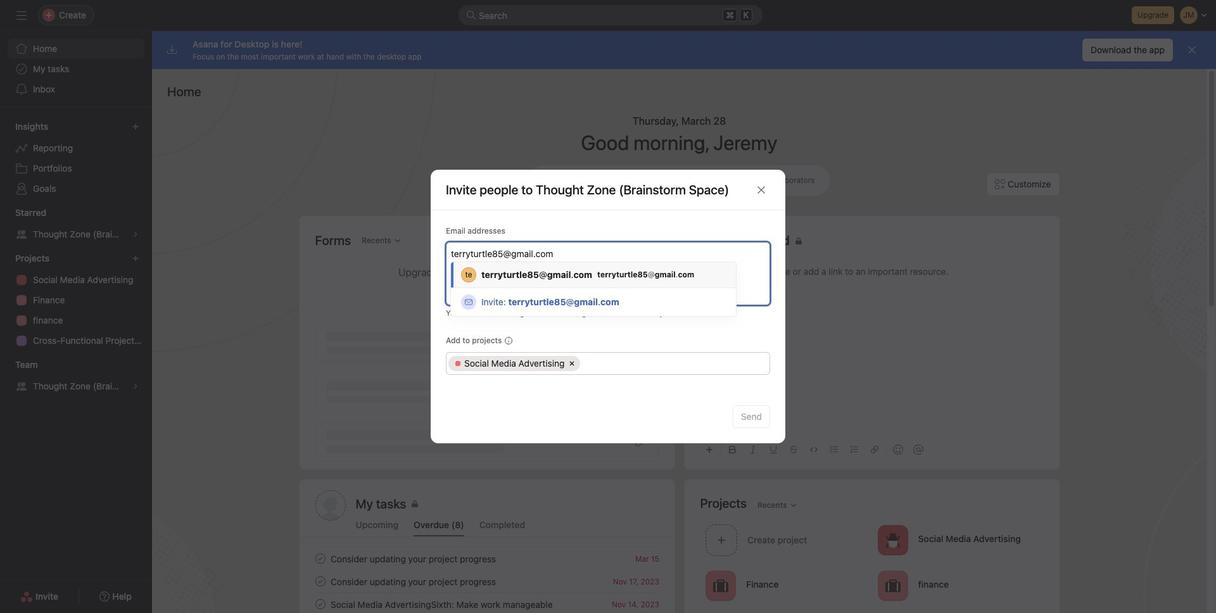 Task type: vqa. For each thing, say whether or not it's contained in the screenshot.
DIALOG
yes



Task type: describe. For each thing, give the bounding box(es) containing it.
strikethrough image
[[790, 446, 797, 454]]

2 mark complete checkbox from the top
[[313, 597, 328, 612]]

name@gmail.com, name@gmail.com, … text field
[[451, 246, 764, 261]]

code image
[[810, 446, 818, 454]]

bold image
[[729, 446, 737, 454]]

hide sidebar image
[[16, 10, 27, 20]]

numbered list image
[[851, 446, 858, 454]]

more information image
[[505, 337, 512, 345]]

projects element
[[0, 247, 152, 354]]

bulleted list image
[[830, 446, 838, 454]]

close this dialog image
[[757, 185, 767, 195]]

underline image
[[770, 446, 777, 454]]

add profile photo image
[[315, 490, 346, 521]]

1 mark complete checkbox from the top
[[313, 551, 328, 566]]

briefcase image
[[713, 578, 728, 593]]



Task type: locate. For each thing, give the bounding box(es) containing it.
starred element
[[0, 201, 152, 247]]

mark complete image
[[313, 597, 328, 612]]

1 vertical spatial mark complete checkbox
[[313, 597, 328, 612]]

mark complete image
[[313, 551, 328, 566], [313, 574, 328, 589]]

cell
[[449, 356, 581, 371]]

italics image
[[749, 446, 757, 454]]

row
[[447, 353, 770, 374]]

0 vertical spatial mark complete image
[[313, 551, 328, 566]]

link image
[[871, 446, 879, 454]]

at mention image
[[913, 445, 924, 455]]

2 mark complete image from the top
[[313, 574, 328, 589]]

dialog
[[431, 170, 786, 444]]

list box
[[451, 262, 736, 316]]

None text field
[[585, 356, 764, 371]]

0 vertical spatial mark complete checkbox
[[313, 551, 328, 566]]

prominent image
[[466, 10, 476, 20]]

dismiss image
[[1187, 45, 1198, 55]]

list item
[[700, 521, 873, 560], [300, 547, 675, 570], [300, 570, 675, 593], [300, 593, 675, 613]]

briefcase image
[[885, 578, 900, 593]]

mark complete image up mark complete icon
[[313, 574, 328, 589]]

Mark complete checkbox
[[313, 574, 328, 589]]

bug image
[[885, 533, 900, 548]]

toolbar
[[700, 435, 1044, 464]]

mark complete checkbox up mark complete option
[[313, 551, 328, 566]]

teams element
[[0, 354, 152, 399]]

global element
[[0, 31, 152, 107]]

Mark complete checkbox
[[313, 551, 328, 566], [313, 597, 328, 612]]

mark complete image up mark complete option
[[313, 551, 328, 566]]

mark complete checkbox down mark complete option
[[313, 597, 328, 612]]

insights element
[[0, 115, 152, 201]]

1 vertical spatial mark complete image
[[313, 574, 328, 589]]

1 mark complete image from the top
[[313, 551, 328, 566]]



